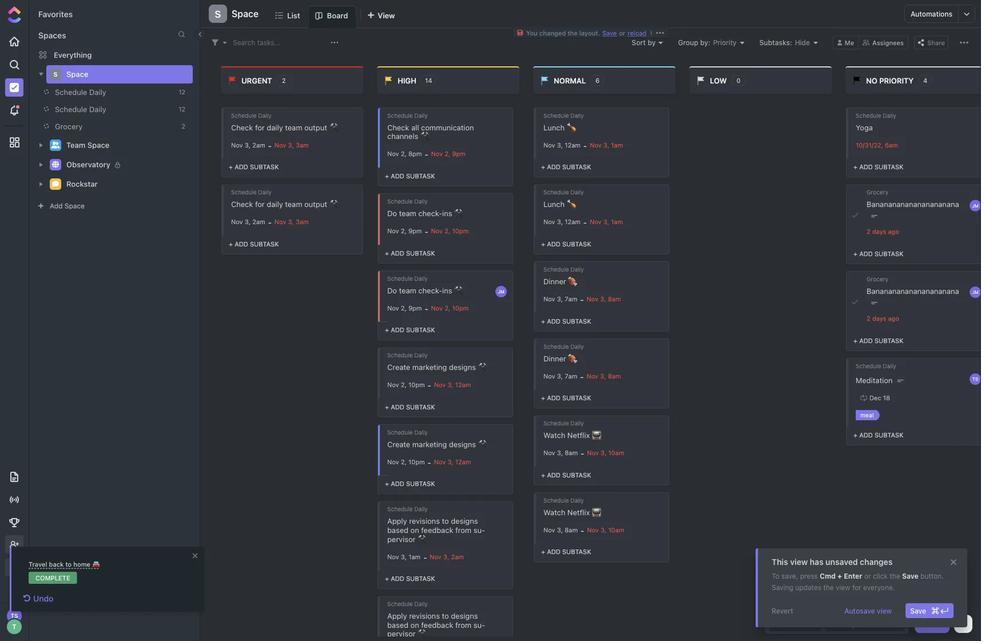 Task type: locate. For each thing, give the bounding box(es) containing it.
nov 2 , 9 pm - nov 2 , 10 pm
[[387, 227, 469, 236], [387, 304, 469, 313]]

1 vertical spatial dinner
[[543, 354, 566, 363]]

1 vertical spatial nov 2 , 10 pm - nov 3 , 12 am
[[387, 458, 471, 467]]

2 days ago
[[867, 228, 899, 235], [867, 315, 899, 322]]

2 vertical spatial save
[[910, 607, 926, 615]]

list
[[287, 11, 300, 19]]

this view has unsaved changes to save, press cmd + enter or click the save button. saving updates the view for everyone.
[[772, 557, 944, 591]]

1 2 days ago button from the top
[[867, 228, 902, 237]]

1 2 days ago from the top
[[867, 228, 899, 235]]

2 schedule daily check for daily team output ⚒️ from the top
[[231, 189, 337, 209]]

2 lunch from the top
[[543, 200, 565, 209]]

0 vertical spatial 6
[[596, 77, 600, 84]]

do for schedule daily do team check-ins ⚒️ jm
[[387, 286, 397, 294]]

1 vertical spatial su
[[473, 621, 485, 629]]

view down enter
[[836, 583, 850, 591]]

marketing
[[412, 363, 447, 371], [412, 440, 447, 448]]

list link
[[287, 6, 305, 27]]

1 vertical spatial marketing
[[412, 440, 447, 448]]

9 down schedule daily do team check-ins ⚒️ jm
[[408, 304, 412, 312]]

ins inside schedule daily do team check-ins ⚒️ jm
[[442, 286, 452, 294]]

+ inside this view has unsaved changes to save, press cmd + enter or click the save button. saving updates the view for everyone.
[[837, 572, 842, 580]]

1 nov 3 , 8 am - nov 3 , 10 am from the top
[[543, 449, 624, 458]]

2 schedule daily create marketing designs ⚒️ from the top
[[387, 429, 485, 448]]

1 🍖 from the top
[[568, 277, 576, 286]]

1 vertical spatial from
[[455, 621, 471, 629]]

do inside schedule daily do team check-ins ⚒️ jm
[[387, 286, 397, 294]]

1 📺 from the top
[[592, 431, 599, 440]]

1 vertical spatial nov 3 , 2 am - nov 3 , 3 am
[[231, 218, 309, 227]]

⚒️ inside schedule daily do team check-ins ⚒️ jm
[[454, 286, 462, 294]]

0 vertical spatial output
[[304, 123, 327, 132]]

check
[[231, 123, 253, 132], [387, 123, 409, 132], [231, 200, 253, 209]]

1 output from the top
[[304, 123, 327, 132]]

1 vertical spatial check-
[[418, 286, 442, 294]]

0 vertical spatial grocery
[[55, 122, 83, 131]]

1 vertical spatial nov 3 , 7 am - nov 3 , 8 am
[[543, 372, 621, 381]]

1 vertical spatial banananananananananana
[[867, 287, 959, 295]]

1 vertical spatial 1
[[611, 218, 614, 226]]

1 vertical spatial 6
[[885, 141, 889, 149]]

1 ago from the top
[[888, 228, 899, 235]]

1 vertical spatial 🍗
[[567, 200, 574, 209]]

0 vertical spatial ts
[[972, 377, 978, 382]]

2 apply from the top
[[387, 612, 407, 620]]

🍗
[[567, 123, 574, 132], [567, 200, 574, 209]]

spaces
[[38, 31, 66, 40]]

0 horizontal spatial view
[[790, 557, 808, 567]]

9
[[452, 150, 456, 158], [408, 227, 412, 235], [408, 304, 412, 312]]

dec 18
[[869, 394, 890, 402]]

1 vertical spatial schedule daily check for daily team output ⚒️
[[231, 189, 337, 209]]

6 right 10/31/22
[[885, 141, 889, 149]]

save down 'button.'
[[910, 607, 926, 615]]

7
[[565, 295, 568, 303], [565, 372, 568, 380]]

1 vertical spatial output
[[304, 200, 327, 209]]

space inside 'link'
[[87, 141, 109, 149]]

view inside button
[[877, 607, 892, 615]]

sort by button
[[632, 39, 663, 47]]

1 vertical spatial the
[[890, 572, 900, 580]]

team
[[66, 141, 85, 149]]

ins
[[442, 209, 452, 217], [442, 286, 452, 294]]

this
[[772, 557, 788, 567]]

1 vertical spatial nov 3 , 12 am - nov 3 , 1 am
[[543, 218, 623, 227]]

🍖
[[568, 277, 576, 286], [568, 354, 576, 363]]

2 horizontal spatial view
[[877, 607, 892, 615]]

0 vertical spatial schedule daily create marketing designs ⚒️
[[387, 352, 485, 371]]

1 do from the top
[[387, 209, 397, 217]]

globe image
[[52, 161, 59, 168]]

daily inside schedule daily do team check-ins ⚒️
[[414, 198, 428, 205]]

2 check- from the top
[[418, 286, 442, 294]]

0 vertical spatial from
[[455, 526, 471, 534]]

0 vertical spatial nov 3 , 12 am - nov 3 , 1 am
[[543, 141, 623, 150]]

0 vertical spatial do
[[387, 209, 397, 217]]

schedule daily link up team space
[[29, 101, 174, 118]]

priority
[[879, 76, 914, 85]]

save inside this view has unsaved changes to save, press cmd + enter or click the save button. saving updates the view for everyone.
[[902, 572, 919, 580]]

0 vertical spatial save
[[602, 29, 617, 37]]

group by: priority
[[678, 39, 737, 47]]

2 vertical spatial for
[[852, 583, 861, 591]]

0 vertical spatial pervisor
[[387, 526, 485, 543]]

2 ins from the top
[[442, 286, 452, 294]]

2 vertical spatial the
[[823, 583, 834, 591]]

nov 2 , 9 pm - nov 2 , 10 pm for schedule daily do team check-ins ⚒️ jm
[[387, 304, 469, 313]]

9 down communication
[[452, 150, 456, 158]]

ago for 1st 2 days ago "dropdown button" from the top of the page
[[888, 228, 899, 235]]

0 vertical spatial ago
[[888, 228, 899, 235]]

netflix
[[567, 431, 590, 440], [567, 508, 590, 517]]

view up save,
[[790, 557, 808, 567]]

check- inside schedule daily do team check-ins ⚒️
[[418, 209, 442, 217]]

from
[[455, 526, 471, 534], [455, 621, 471, 629]]

1 vertical spatial 7
[[565, 372, 568, 380]]

team inside schedule daily do team check-ins ⚒️ jm
[[399, 286, 416, 294]]

on
[[410, 526, 419, 534], [410, 621, 419, 629]]

pm
[[412, 150, 422, 158], [456, 150, 466, 158], [412, 227, 422, 235], [459, 227, 469, 235], [412, 304, 422, 312], [459, 304, 469, 312], [415, 381, 425, 389], [415, 458, 425, 466]]

1 vertical spatial daily
[[267, 200, 283, 209]]

0 vertical spatial apply
[[387, 517, 407, 525]]

view settings image
[[960, 38, 968, 47]]

ins inside schedule daily do team check-ins ⚒️
[[442, 209, 452, 217]]

1 vertical spatial schedule daily watch netflix 📺
[[543, 497, 599, 517]]

0
[[736, 77, 741, 84]]

jm button
[[968, 199, 981, 213], [494, 285, 508, 298], [968, 286, 981, 299]]

1 nov 2 , 9 pm - nov 2 , 10 pm from the top
[[387, 227, 469, 236]]

the left layout.
[[568, 29, 578, 37]]

0 vertical spatial create
[[387, 363, 410, 371]]

0 vertical spatial view
[[790, 557, 808, 567]]

0 vertical spatial revisions
[[409, 517, 440, 525]]

0 vertical spatial dinner
[[543, 277, 566, 286]]

team inside schedule daily do team check-ins ⚒️
[[399, 209, 416, 217]]

ts
[[972, 377, 978, 382], [11, 613, 18, 619]]

saving
[[772, 583, 793, 591]]

dec 18 button
[[856, 394, 893, 403]]

2 vertical spatial 1
[[409, 553, 412, 561]]

1 vertical spatial nov 2 , 9 pm - nov 2 , 10 pm
[[387, 304, 469, 313]]

layout.
[[579, 29, 600, 37]]

1 vertical spatial 📺
[[592, 508, 599, 517]]

1 netflix from the top
[[567, 431, 590, 440]]

2 output from the top
[[304, 200, 327, 209]]

2 vertical spatial view
[[877, 607, 892, 615]]

space down everything
[[66, 70, 88, 78]]

0 vertical spatial 📺
[[592, 431, 599, 440]]

1 vertical spatial lunch
[[543, 200, 565, 209]]

2 do from the top
[[387, 286, 397, 294]]

nov 2 , 9 pm - nov 2 , 10 pm down schedule daily do team check-ins ⚒️
[[387, 227, 469, 236]]

1 nov 3 , 2 am - nov 3 , 3 am from the top
[[231, 141, 309, 150]]

1 schedule daily check for daily team output ⚒️ from the top
[[231, 112, 337, 132]]

1 schedule daily watch netflix 📺 from the top
[[543, 420, 599, 440]]

nov 2 , 8 pm - nov 2 , 9 pm
[[387, 150, 466, 159]]

0 vertical spatial nov 2 , 9 pm - nov 2 , 10 pm
[[387, 227, 469, 236]]

2 create from the top
[[387, 440, 410, 448]]

+ add subtask
[[229, 163, 279, 171], [541, 163, 591, 171], [853, 163, 903, 171], [385, 172, 435, 180], [229, 240, 279, 248], [541, 240, 591, 248], [385, 249, 435, 257], [853, 250, 903, 258], [541, 317, 591, 325], [385, 326, 435, 334], [853, 337, 903, 344], [541, 394, 591, 402], [385, 403, 435, 411], [853, 431, 903, 439], [541, 471, 591, 479], [385, 480, 435, 488], [541, 548, 591, 556], [385, 575, 435, 583]]

2 su from the top
[[473, 621, 485, 629]]

1 daily from the top
[[267, 123, 283, 132]]

0 vertical spatial lunch
[[543, 123, 565, 132]]

1 vertical spatial grocery
[[867, 189, 888, 196]]

banananananananananana
[[867, 200, 959, 209], [867, 287, 959, 295]]

2 🍖 from the top
[[568, 354, 576, 363]]

0 vertical spatial 2 days ago
[[867, 228, 899, 235]]

2 nov 3 , 2 am - nov 3 , 3 am from the top
[[231, 218, 309, 227]]

0 vertical spatial for
[[255, 123, 265, 132]]

0 vertical spatial 7
[[565, 295, 568, 303]]

schedule daily check for daily team output ⚒️
[[231, 112, 337, 132], [231, 189, 337, 209]]

0 vertical spatial 9
[[452, 150, 456, 158]]

schedule daily watch netflix 📺
[[543, 420, 599, 440], [543, 497, 599, 517]]

2 vertical spatial to
[[442, 612, 449, 620]]

daily inside schedule daily check all communication channels ⚒️
[[414, 112, 428, 119]]

nov
[[231, 141, 243, 149], [274, 141, 286, 149], [543, 141, 555, 149], [590, 141, 602, 149], [387, 150, 399, 158], [431, 150, 443, 158], [231, 218, 243, 226], [274, 218, 286, 226], [543, 218, 555, 226], [590, 218, 602, 226], [387, 227, 399, 235], [431, 227, 443, 235], [543, 295, 555, 303], [587, 295, 598, 303], [387, 304, 399, 312], [431, 304, 443, 312], [543, 372, 555, 380], [587, 372, 598, 380], [387, 381, 399, 389], [434, 381, 446, 389], [543, 449, 555, 457], [587, 449, 599, 457], [387, 458, 399, 466], [434, 458, 446, 466], [543, 526, 555, 534], [587, 526, 599, 534], [387, 553, 399, 561], [430, 553, 442, 561]]

schedule daily link up grocery link on the left of the page
[[29, 84, 174, 101]]

jm for first 2 days ago "dropdown button" from the bottom
[[972, 290, 979, 295]]

2 2 days ago from the top
[[867, 315, 899, 322]]

ts for ts
[[972, 377, 978, 382]]

2 🍗 from the top
[[567, 200, 574, 209]]

1 ins from the top
[[442, 209, 452, 217]]

0 vertical spatial check-
[[418, 209, 442, 217]]

2 days ago button
[[867, 228, 902, 237], [867, 314, 902, 324]]

view down everyone.
[[877, 607, 892, 615]]

by:
[[700, 39, 710, 47]]

2 daily from the top
[[267, 200, 283, 209]]

0 vertical spatial schedule daily check for daily team output ⚒️
[[231, 112, 337, 132]]

9 for schedule daily do team check-ins ⚒️
[[408, 227, 412, 235]]

1 nov 3 , 12 am - nov 3 , 1 am from the top
[[543, 141, 623, 150]]

0 horizontal spatial 6
[[596, 77, 600, 84]]

1 vertical spatial 2 days ago
[[867, 315, 899, 322]]

space up search
[[232, 8, 259, 19]]

spaces link
[[29, 31, 66, 40]]

autosave view
[[844, 607, 892, 615]]

nov 2 , 9 pm - nov 2 , 10 pm down schedule daily do team check-ins ⚒️ jm
[[387, 304, 469, 313]]

undo
[[33, 594, 53, 603]]

team
[[285, 123, 302, 132], [285, 200, 302, 209], [399, 209, 416, 217], [399, 286, 416, 294]]

0 vertical spatial su
[[473, 526, 485, 534]]

0 vertical spatial feedback
[[421, 526, 453, 534]]

changed
[[539, 29, 566, 37]]

2 pervisor from the top
[[387, 621, 485, 638]]

0 vertical spatial the
[[568, 29, 578, 37]]

9 down schedule daily do team check-ins ⚒️
[[408, 227, 412, 235]]

0 horizontal spatial ts
[[11, 613, 18, 619]]

⚒️ inside schedule daily do team check-ins ⚒️
[[454, 209, 462, 217]]

check inside schedule daily check all communication channels ⚒️
[[387, 123, 409, 132]]

1 vertical spatial save
[[902, 572, 919, 580]]

1 revisions from the top
[[409, 517, 440, 525]]

1 vertical spatial to
[[65, 561, 72, 568]]

0 vertical spatial nov 3 , 7 am - nov 3 , 8 am
[[543, 295, 621, 304]]

1 horizontal spatial 6
[[885, 141, 889, 149]]

10
[[452, 227, 459, 235], [452, 304, 459, 312], [408, 381, 415, 389], [608, 449, 615, 457], [408, 458, 415, 466], [608, 526, 615, 534]]

daily inside schedule daily do team check-ins ⚒️ jm
[[414, 275, 428, 282]]

1 feedback from the top
[[421, 526, 453, 534]]

0 vertical spatial schedule daily apply revisions to designs based on feedback from su pervisor ⚒️
[[387, 506, 485, 543]]

0 vertical spatial marketing
[[412, 363, 447, 371]]

everyone.
[[863, 583, 895, 591]]

2 nov 3 , 8 am - nov 3 , 10 am from the top
[[543, 526, 624, 535]]

space down grocery link on the left of the page
[[87, 141, 109, 149]]

2 vertical spatial grocery
[[867, 276, 888, 282]]

do inside schedule daily do team check-ins ⚒️
[[387, 209, 397, 217]]

2 ago from the top
[[888, 315, 899, 322]]

save inside button
[[910, 607, 926, 615]]

1 vertical spatial ago
[[888, 315, 899, 322]]

8
[[408, 150, 412, 158], [608, 295, 612, 303], [608, 372, 612, 380], [565, 449, 569, 457], [565, 526, 569, 534]]

observatory link
[[66, 156, 185, 174]]

schedule daily link
[[29, 84, 174, 101], [29, 101, 174, 118]]

space
[[232, 8, 259, 19], [66, 70, 88, 78], [87, 141, 109, 149], [65, 202, 85, 210]]

high
[[398, 76, 416, 85]]

2 📺 from the top
[[592, 508, 599, 517]]

2 days ago for 1st 2 days ago "dropdown button" from the top of the page
[[867, 228, 899, 235]]

2 vertical spatial 9
[[408, 304, 412, 312]]

Search tasks... text field
[[233, 35, 328, 51]]

1 vertical spatial feedback
[[421, 621, 453, 629]]

1 vertical spatial 9
[[408, 227, 412, 235]]

1 schedule daily link from the top
[[29, 84, 174, 101]]

1 vertical spatial netflix
[[567, 508, 590, 517]]

2 banananananananananana from the top
[[867, 287, 959, 295]]

do for schedule daily do team check-ins ⚒️
[[387, 209, 397, 217]]

pervisor
[[387, 526, 485, 543], [387, 621, 485, 638]]

or left reload
[[619, 29, 625, 37]]

1 vertical spatial based
[[387, 621, 408, 629]]

2 nov 2 , 9 pm - nov 2 , 10 pm from the top
[[387, 304, 469, 313]]

,
[[249, 141, 251, 149], [292, 141, 294, 149], [561, 141, 563, 149], [607, 141, 609, 149], [881, 141, 883, 149], [405, 150, 407, 158], [448, 150, 450, 158], [249, 218, 251, 226], [292, 218, 294, 226], [561, 218, 563, 226], [607, 218, 609, 226], [405, 227, 407, 235], [448, 227, 450, 235], [561, 295, 563, 303], [604, 295, 606, 303], [405, 304, 407, 312], [448, 304, 450, 312], [561, 372, 563, 380], [604, 372, 606, 380], [405, 381, 407, 389], [452, 381, 453, 389], [561, 449, 563, 457], [605, 449, 606, 457], [405, 458, 407, 466], [452, 458, 453, 466], [561, 526, 563, 534], [605, 526, 606, 534], [405, 553, 407, 561], [447, 553, 449, 561]]

check- inside schedule daily do team check-ins ⚒️ jm
[[418, 286, 442, 294]]

0 vertical spatial ins
[[442, 209, 452, 217]]

0 vertical spatial schedule daily watch netflix 📺
[[543, 420, 599, 440]]

the right click
[[890, 572, 900, 580]]

0 vertical spatial 🍗
[[567, 123, 574, 132]]

1 marketing from the top
[[412, 363, 447, 371]]

0 vertical spatial based
[[387, 526, 408, 534]]

1 banananananananananana from the top
[[867, 200, 959, 209]]

to
[[442, 517, 449, 525], [65, 561, 72, 568], [442, 612, 449, 620]]

6 right normal
[[596, 77, 600, 84]]

unsaved
[[826, 557, 858, 567]]

0 vertical spatial days
[[872, 228, 886, 235]]

user group image
[[51, 141, 60, 148]]

revisions
[[409, 517, 440, 525], [409, 612, 440, 620]]

6
[[596, 77, 600, 84], [885, 141, 889, 149]]

1 nov 3 , 7 am - nov 3 , 8 am from the top
[[543, 295, 621, 304]]

daily
[[267, 123, 283, 132], [267, 200, 283, 209]]

schedule daily apply revisions to designs based on feedback from su pervisor ⚒️
[[387, 506, 485, 543], [387, 601, 485, 638]]

jm button for nov 2
[[494, 285, 508, 298]]

check-
[[418, 209, 442, 217], [418, 286, 442, 294]]

schedule daily lunch 🍗
[[543, 112, 584, 132], [543, 189, 584, 209]]

meditation
[[856, 376, 893, 385]]

1 vertical spatial schedule daily lunch 🍗
[[543, 189, 584, 209]]

or left click
[[864, 572, 871, 580]]

tasks...
[[257, 39, 280, 47]]

has
[[810, 557, 823, 567]]

ts inside "dropdown button"
[[972, 377, 978, 382]]

meal button
[[856, 410, 882, 423]]

0 vertical spatial daily
[[267, 123, 283, 132]]

save left 'button.'
[[902, 572, 919, 580]]

8 inside the nov 2 , 8 pm - nov 2 , 9 pm
[[408, 150, 412, 158]]

1 horizontal spatial ts
[[972, 377, 978, 382]]

s
[[54, 71, 57, 78]]

2 inside nov 3 , 1 am - nov 3 , 2 am
[[451, 553, 455, 561]]

1 vertical spatial ins
[[442, 286, 452, 294]]

1 from from the top
[[455, 526, 471, 534]]

schedule daily dinner 🍖
[[543, 266, 584, 286], [543, 343, 584, 363]]

0 vertical spatial netflix
[[567, 431, 590, 440]]

1 schedule daily lunch 🍗 from the top
[[543, 112, 584, 132]]

view
[[790, 557, 808, 567], [836, 583, 850, 591], [877, 607, 892, 615]]

schedule daily up grocery link on the left of the page
[[55, 105, 106, 114]]

2 on from the top
[[410, 621, 419, 629]]

banananananananananana for 1st 2 days ago "dropdown button" from the top of the page
[[867, 200, 959, 209]]

12
[[179, 88, 185, 96], [179, 106, 185, 113], [565, 141, 572, 149], [565, 218, 572, 226], [455, 381, 462, 389], [455, 458, 462, 466]]

save right layout.
[[602, 29, 617, 37]]

1 vertical spatial ts
[[11, 613, 18, 619]]

0 vertical spatial nov 3 , 2 am - nov 3 , 3 am
[[231, 141, 309, 150]]

1 vertical spatial on
[[410, 621, 419, 629]]

days
[[872, 228, 886, 235], [872, 315, 886, 322]]

ts t
[[11, 613, 18, 631]]

0 vertical spatial 2 days ago button
[[867, 228, 902, 237]]

1 vertical spatial view
[[836, 583, 850, 591]]

the down cmd
[[823, 583, 834, 591]]

2 watch from the top
[[543, 508, 565, 517]]

schedule
[[55, 88, 87, 96], [55, 105, 87, 114], [231, 112, 257, 119], [387, 112, 413, 119], [543, 112, 569, 119], [856, 112, 881, 119], [231, 189, 257, 196], [543, 189, 569, 196], [387, 198, 413, 205], [543, 266, 569, 273], [387, 275, 413, 282], [543, 343, 569, 350], [387, 352, 413, 359], [856, 363, 881, 369], [543, 420, 569, 427], [387, 429, 413, 436], [543, 497, 569, 504], [387, 506, 413, 513], [387, 601, 413, 607]]

save,
[[781, 572, 798, 580]]

1 nov 2 , 10 pm - nov 3 , 12 am from the top
[[387, 381, 471, 390]]

nov 2 , 10 pm - nov 3 , 12 am
[[387, 381, 471, 390], [387, 458, 471, 467]]

2 schedule daily watch netflix 📺 from the top
[[543, 497, 599, 517]]

0 vertical spatial schedule daily lunch 🍗
[[543, 112, 584, 132]]

1 vertical spatial 2 days ago button
[[867, 314, 902, 324]]

ins for schedule daily do team check-ins ⚒️
[[442, 209, 452, 217]]

1 check- from the top
[[418, 209, 442, 217]]

1 vertical spatial 🍖
[[568, 354, 576, 363]]

ago
[[888, 228, 899, 235], [888, 315, 899, 322]]

⚒️
[[329, 123, 337, 132], [420, 132, 428, 140], [329, 200, 337, 209], [454, 209, 462, 217], [454, 286, 462, 294], [478, 363, 485, 371], [478, 440, 485, 448], [418, 535, 425, 543], [418, 630, 425, 638]]

1 horizontal spatial or
[[864, 572, 871, 580]]

ago for first 2 days ago "dropdown button" from the bottom
[[888, 315, 899, 322]]

0 vertical spatial nov 2 , 10 pm - nov 3 , 12 am
[[387, 381, 471, 390]]

2 nov 2 , 10 pm - nov 3 , 12 am from the top
[[387, 458, 471, 467]]



Task type: describe. For each thing, give the bounding box(es) containing it.
check for do
[[387, 123, 409, 132]]

back
[[49, 561, 64, 568]]

1 create from the top
[[387, 363, 410, 371]]

cmd
[[820, 572, 836, 580]]

nov 2 , 9 pm - nov 2 , 10 pm for schedule daily do team check-ins ⚒️
[[387, 227, 469, 236]]

communication
[[421, 123, 474, 132]]

schedule daily do team check-ins ⚒️
[[387, 198, 462, 217]]

favorites button
[[38, 9, 73, 19]]

automations
[[911, 10, 952, 18]]

1 apply from the top
[[387, 517, 407, 525]]

4
[[923, 77, 927, 84]]

2 revisions from the top
[[409, 612, 440, 620]]

subtasks:
[[759, 39, 792, 47]]

search
[[233, 39, 255, 47]]

10/31/22
[[856, 141, 881, 149]]

board
[[327, 11, 348, 20]]

you
[[526, 29, 538, 37]]

1 on from the top
[[410, 526, 419, 534]]

revert
[[772, 607, 793, 615]]

grocery link
[[29, 118, 174, 135]]

2 nov 3 , 7 am - nov 3 , 8 am from the top
[[543, 372, 621, 381]]

autosave
[[844, 607, 875, 615]]

low
[[710, 76, 727, 85]]

2 netflix from the top
[[567, 508, 590, 517]]

14
[[425, 77, 432, 84]]

me
[[845, 39, 854, 47]]

automations button
[[905, 5, 958, 22]]

2 schedule daily apply revisions to designs based on feedback from su pervisor ⚒️ from the top
[[387, 601, 485, 638]]

board link
[[327, 6, 353, 27]]

0 horizontal spatial or
[[619, 29, 625, 37]]

normal
[[554, 76, 586, 85]]

team space link
[[66, 136, 185, 154]]

1 schedule daily apply revisions to designs based on feedback from su pervisor ⚒️ from the top
[[387, 506, 485, 543]]

space link
[[66, 65, 185, 84]]

space inside button
[[232, 8, 259, 19]]

team space
[[66, 141, 109, 149]]

1 horizontal spatial view
[[836, 583, 850, 591]]

schedule daily do team check-ins ⚒️ jm
[[387, 275, 504, 294]]

priority
[[713, 39, 737, 47]]

schedule inside schedule daily do team check-ins ⚒️
[[387, 198, 413, 205]]

save button
[[906, 603, 954, 618]]

group
[[678, 39, 698, 47]]

button.
[[920, 572, 944, 580]]

jm inside schedule daily do team check-ins ⚒️ jm
[[498, 289, 504, 294]]

all
[[411, 123, 419, 132]]

view settings element
[[957, 35, 971, 50]]

2 days ago for first 2 days ago "dropdown button" from the bottom
[[867, 315, 899, 322]]

schedule daily up yoga
[[856, 112, 896, 119]]

2 horizontal spatial the
[[890, 572, 900, 580]]

search tasks...
[[233, 39, 280, 47]]

sparkle svg 2 image
[[9, 567, 13, 572]]

save button
[[600, 29, 619, 37]]

2 dinner from the top
[[543, 354, 566, 363]]

1 🍗 from the top
[[567, 123, 574, 132]]

subtasks: hide
[[759, 39, 810, 47]]

view for this
[[790, 557, 808, 567]]

1 dinner from the top
[[543, 277, 566, 286]]

reload
[[628, 29, 646, 37]]

assignees button
[[859, 36, 908, 49]]

share button
[[914, 36, 948, 49]]

banananananananananana for first 2 days ago "dropdown button" from the bottom
[[867, 287, 959, 295]]

18
[[883, 394, 890, 402]]

space down rockstar
[[65, 202, 85, 210]]

for inside this view has unsaved changes to save, press cmd + enter or click the save button. saving updates the view for everyone.
[[852, 583, 861, 591]]

urgent
[[241, 76, 272, 85]]

comment image
[[52, 180, 59, 187]]

travel
[[29, 561, 47, 568]]

2 marketing from the top
[[412, 440, 447, 448]]

2 feedback from the top
[[421, 621, 453, 629]]

updates
[[795, 583, 821, 591]]

grocery for 1st 2 days ago "dropdown button" from the top of the page
[[867, 189, 888, 196]]

grocery for first 2 days ago "dropdown button" from the bottom
[[867, 276, 888, 282]]

2 2 days ago button from the top
[[867, 314, 902, 324]]

rockstar link
[[66, 175, 185, 193]]

1 inside nov 3 , 1 am - nov 3 , 2 am
[[409, 553, 412, 561]]

2 schedule daily dinner 🍖 from the top
[[543, 343, 584, 363]]

2 from from the top
[[455, 621, 471, 629]]

click
[[873, 572, 888, 580]]

1 su from the top
[[473, 526, 485, 534]]

channels
[[387, 132, 418, 140]]

schedule daily down s
[[55, 88, 106, 96]]

assignees
[[872, 39, 904, 47]]

schedule daily up meditation
[[856, 363, 896, 369]]

dec
[[869, 394, 881, 402]]

1 watch from the top
[[543, 431, 565, 440]]

everything
[[54, 51, 92, 59]]

1 lunch from the top
[[543, 123, 565, 132]]

no
[[866, 76, 877, 85]]

check for check
[[231, 123, 253, 132]]

check- for schedule daily do team check-ins ⚒️ jm
[[418, 286, 442, 294]]

rockstar
[[66, 180, 98, 188]]

no priority
[[866, 76, 914, 85]]

1 vertical spatial for
[[255, 200, 265, 209]]

autosave view button
[[840, 603, 897, 618]]

2 based from the top
[[387, 621, 408, 629]]

1 based from the top
[[387, 526, 408, 534]]

enter
[[844, 572, 862, 580]]

task
[[930, 620, 945, 628]]

2 schedule daily link from the top
[[29, 101, 174, 118]]

2 7 from the top
[[565, 372, 568, 380]]

everything link
[[29, 46, 200, 64]]

1 schedule daily dinner 🍖 from the top
[[543, 266, 584, 286]]

9 for schedule daily do team check-ins ⚒️ jm
[[408, 304, 412, 312]]

0 vertical spatial 1
[[611, 141, 614, 149]]

ts for ts t
[[11, 613, 18, 619]]

9 inside the nov 2 , 8 pm - nov 2 , 9 pm
[[452, 150, 456, 158]]

t
[[12, 623, 16, 631]]

schedule inside schedule daily do team check-ins ⚒️ jm
[[387, 275, 413, 282]]

or inside this view has unsaved changes to save, press cmd + enter or click the save button. saving updates the view for everyone.
[[864, 572, 871, 580]]

home
[[73, 561, 90, 568]]

view button
[[362, 6, 400, 28]]

sort by
[[632, 39, 656, 47]]

yoga
[[856, 123, 873, 132]]

add space
[[50, 202, 85, 210]]

nov 3 , 1 am - nov 3 , 2 am
[[387, 553, 464, 562]]

1 pervisor from the top
[[387, 526, 485, 543]]

0 vertical spatial to
[[442, 517, 449, 525]]

2 nov 3 , 12 am - nov 3 , 1 am from the top
[[543, 218, 623, 227]]

check- for schedule daily do team check-ins ⚒️
[[418, 209, 442, 217]]

schedule inside schedule daily check all communication channels ⚒️
[[387, 112, 413, 119]]

observatory
[[66, 160, 110, 169]]

1 days from the top
[[872, 228, 886, 235]]

ins for schedule daily do team check-ins ⚒️ jm
[[442, 286, 452, 294]]

revert button
[[767, 603, 798, 618]]

by
[[648, 39, 656, 47]]

me button
[[833, 36, 859, 49]]

complete
[[35, 574, 70, 582]]

travel back to home 🚘
[[29, 561, 99, 568]]

2 schedule daily lunch 🍗 from the top
[[543, 189, 584, 209]]

jm button for meal
[[968, 286, 981, 299]]

1 7 from the top
[[565, 295, 568, 303]]

hide
[[795, 39, 810, 47]]

you changed the layout. save or reload
[[526, 29, 646, 37]]

1 horizontal spatial the
[[823, 583, 834, 591]]

jm for 1st 2 days ago "dropdown button" from the top of the page
[[972, 203, 979, 208]]

view
[[378, 11, 395, 19]]

changes
[[860, 557, 893, 567]]

1 schedule daily create marketing designs ⚒️ from the top
[[387, 352, 485, 371]]

10/31/22 , 6 am
[[856, 141, 898, 149]]

⚒️ inside schedule daily check all communication channels ⚒️
[[420, 132, 428, 140]]

view for autosave
[[877, 607, 892, 615]]

2 days from the top
[[872, 315, 886, 322]]



Task type: vqa. For each thing, say whether or not it's contained in the screenshot.
1st Nov 3 , 7 am - Nov 3 , 8 am from the bottom of the page
yes



